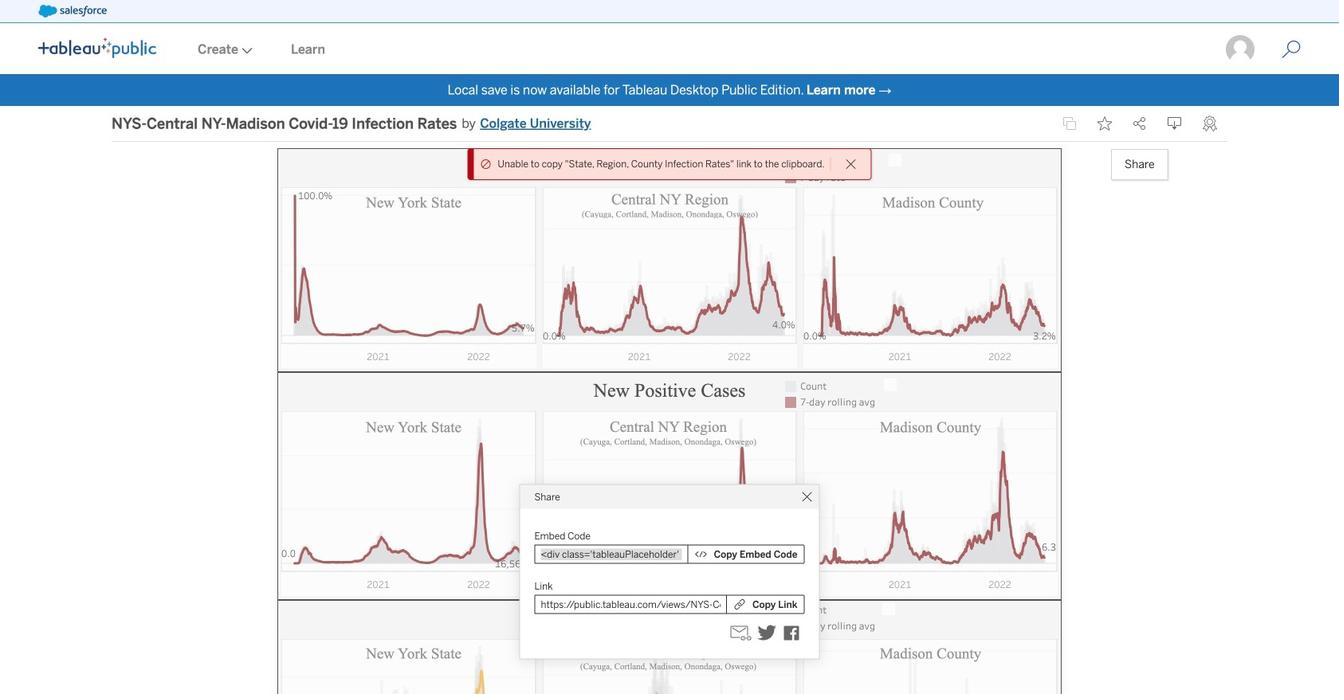 Task type: locate. For each thing, give the bounding box(es) containing it.
disabled by author image
[[1063, 116, 1077, 131]]

favorite button image
[[1098, 116, 1113, 131]]

create image
[[238, 47, 253, 54]]



Task type: describe. For each thing, give the bounding box(es) containing it.
nominate for viz of the day image
[[1203, 116, 1218, 132]]

go to search image
[[1263, 40, 1321, 59]]

t.turtle image
[[1225, 33, 1257, 65]]

logo image
[[38, 37, 156, 58]]

salesforce logo image
[[38, 5, 107, 18]]

download image
[[1168, 116, 1183, 131]]

share image
[[1133, 116, 1148, 131]]



Task type: vqa. For each thing, say whether or not it's contained in the screenshot.
Disabled by author IMAGE
yes



